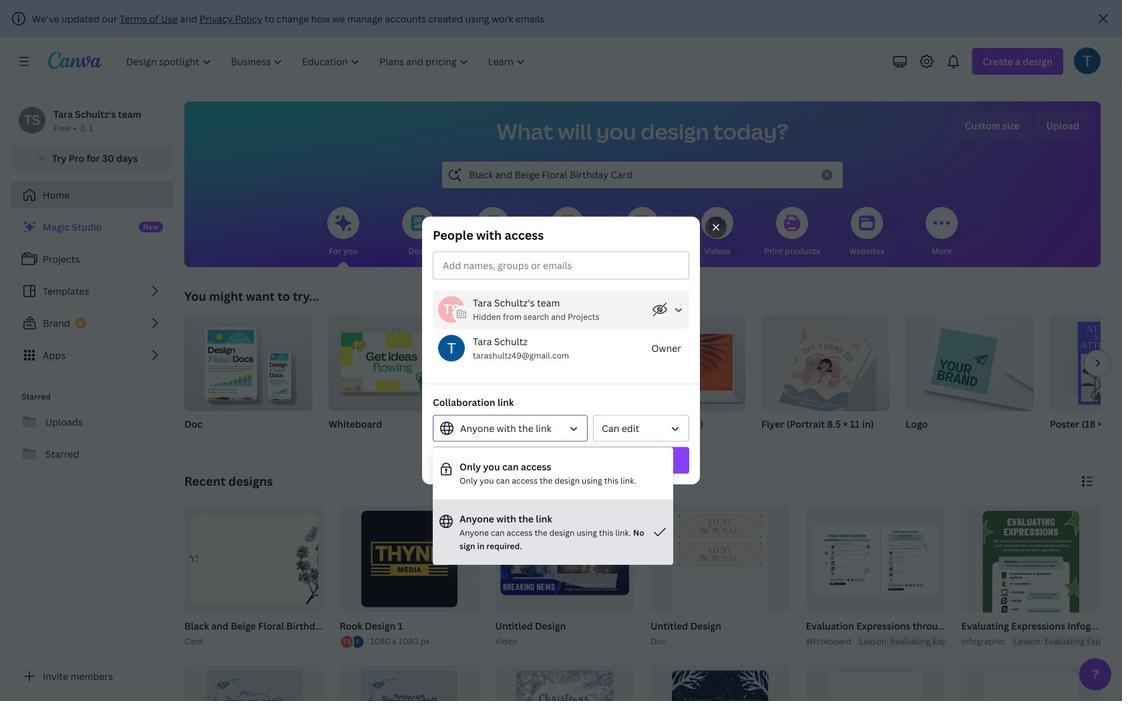 Task type: locate. For each thing, give the bounding box(es) containing it.
group
[[422, 228, 700, 474], [184, 315, 313, 448], [329, 315, 457, 448], [473, 315, 602, 448], [618, 315, 746, 448], [762, 315, 890, 448], [906, 315, 1035, 448], [1051, 315, 1123, 448], [182, 506, 352, 649], [337, 506, 479, 650], [493, 506, 635, 649], [648, 506, 790, 649], [804, 506, 1054, 649], [959, 506, 1123, 702]]

list
[[11, 214, 174, 369], [340, 635, 365, 650]]

list box
[[433, 448, 674, 565]]

tara schultz's team element
[[19, 107, 45, 134], [438, 296, 465, 323]]

1 horizontal spatial list
[[340, 635, 365, 650]]

0 horizontal spatial list
[[11, 214, 174, 369]]

None search field
[[442, 162, 843, 188]]

1 horizontal spatial tara schultz's team element
[[438, 296, 465, 323]]

Add names, groups or emails text field
[[438, 256, 572, 276]]

link permissions group
[[433, 415, 690, 442]]

None button
[[433, 415, 588, 442], [593, 415, 690, 442], [433, 415, 588, 442], [593, 415, 690, 442]]

1 vertical spatial tara schultz's team element
[[438, 296, 465, 323]]

0 vertical spatial list
[[11, 214, 174, 369]]

tara schultz's team image
[[19, 107, 45, 134]]

option
[[433, 448, 674, 500], [433, 500, 674, 565]]

1 vertical spatial list
[[340, 635, 365, 650]]

0 vertical spatial tara schultz's team element
[[19, 107, 45, 134]]

0 horizontal spatial tara schultz's team element
[[19, 107, 45, 134]]



Task type: vqa. For each thing, say whether or not it's contained in the screenshot.
playful nature classroom rules poster image
no



Task type: describe. For each thing, give the bounding box(es) containing it.
top level navigation element
[[118, 48, 537, 75]]

Not shared button
[[647, 296, 690, 323]]

1 option from the top
[[433, 448, 674, 500]]

tara schultz's team image
[[438, 296, 465, 323]]

2 option from the top
[[433, 500, 674, 565]]



